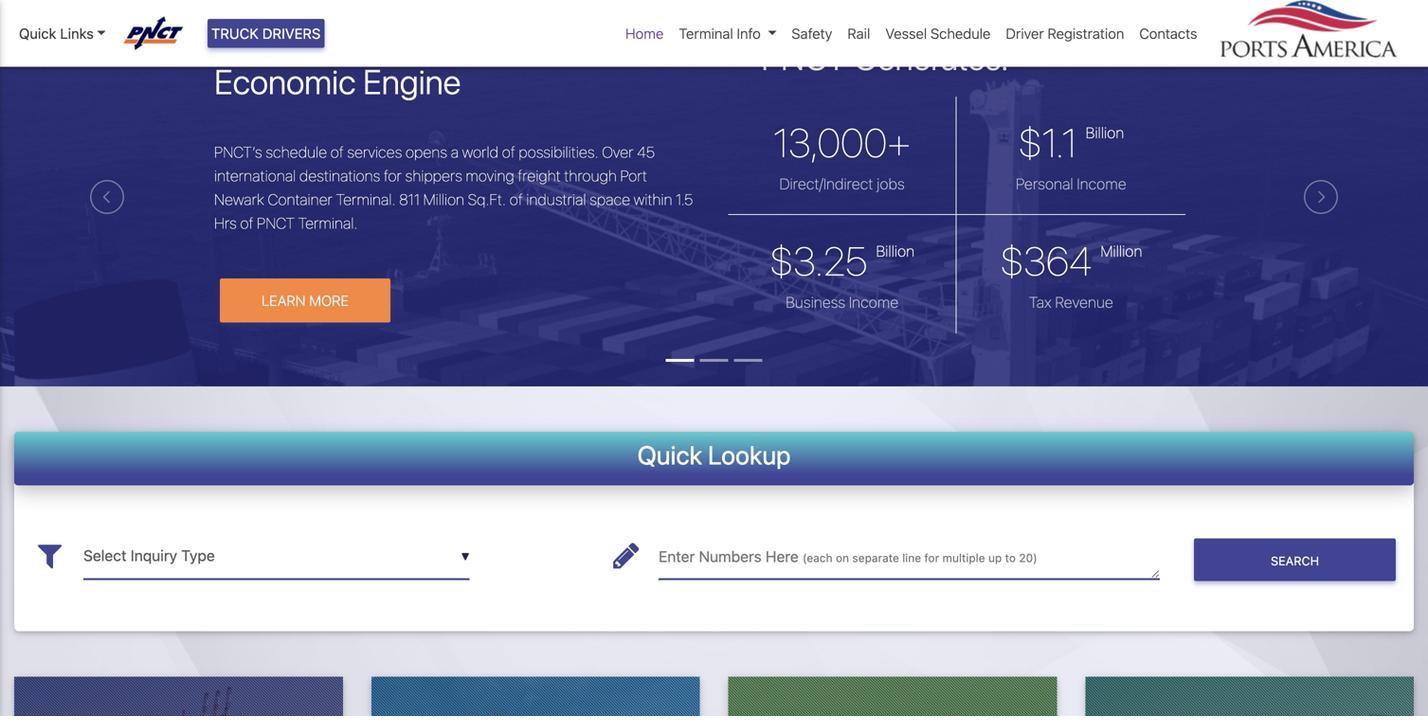 Task type: describe. For each thing, give the bounding box(es) containing it.
industrial
[[526, 190, 586, 208]]

of right hrs
[[240, 214, 253, 232]]

port
[[620, 167, 647, 185]]

billion for $1.1
[[1086, 124, 1124, 142]]

learn more
[[262, 292, 349, 309]]

space
[[590, 190, 630, 208]]

of right the world
[[502, 143, 515, 161]]

45
[[637, 143, 655, 161]]

newark
[[214, 190, 264, 208]]

tax
[[1029, 293, 1052, 311]]

links
[[60, 25, 94, 42]]

driver registration
[[1006, 25, 1124, 42]]

within
[[634, 190, 672, 208]]

schedule
[[266, 143, 327, 161]]

terminal info
[[679, 25, 761, 42]]

$364
[[1000, 237, 1092, 284]]

truck drivers link
[[208, 19, 324, 48]]

generates:
[[854, 37, 1009, 77]]

numbers
[[699, 548, 762, 566]]

income for $1.1
[[1077, 175, 1126, 193]]

quick links link
[[19, 23, 106, 44]]

services
[[347, 143, 402, 161]]

vessel
[[885, 25, 927, 42]]

lookup
[[708, 440, 791, 470]]

tax revenue
[[1029, 293, 1113, 311]]

$1.1 billion
[[1018, 119, 1124, 166]]

0 vertical spatial pnct
[[761, 37, 846, 77]]

economic
[[214, 61, 356, 102]]

learn
[[262, 292, 306, 309]]

811
[[399, 190, 420, 208]]

international
[[214, 167, 296, 185]]

terminal
[[679, 25, 733, 42]]

pnct generates:
[[761, 37, 1009, 77]]

(each
[[803, 552, 833, 565]]

container
[[268, 190, 333, 208]]

schedule
[[931, 25, 991, 42]]

through
[[564, 167, 617, 185]]

quick links
[[19, 25, 94, 42]]

contacts link
[[1132, 15, 1205, 52]]

on
[[836, 552, 849, 565]]

billion for $3.25
[[876, 242, 915, 260]]

$1.1
[[1018, 119, 1077, 166]]

enter numbers here (each on separate line for multiple up to 20)
[[659, 548, 1037, 566]]

13,000+
[[773, 119, 911, 166]]

home
[[625, 25, 664, 42]]

driver
[[1006, 25, 1044, 42]]

world
[[462, 143, 499, 161]]

business
[[786, 293, 845, 311]]

rail
[[847, 25, 870, 42]]

million inside $364 million
[[1101, 242, 1142, 260]]

13,000+ direct/indirect jobs
[[773, 119, 911, 193]]

to
[[1005, 552, 1016, 565]]

here
[[766, 548, 799, 566]]

vessel schedule
[[885, 25, 991, 42]]

multiple
[[942, 552, 985, 565]]

registration
[[1048, 25, 1124, 42]]

drivers
[[262, 25, 321, 42]]

learn more button
[[220, 278, 390, 323]]

$3.25 billion
[[770, 237, 915, 284]]

quick for quick lookup
[[637, 440, 702, 470]]

jobs
[[877, 175, 905, 193]]

freight
[[518, 167, 561, 185]]

hrs
[[214, 214, 237, 232]]



Task type: vqa. For each thing, say whether or not it's contained in the screenshot.


Task type: locate. For each thing, give the bounding box(es) containing it.
search button
[[1194, 539, 1396, 582]]

direct/indirect
[[779, 175, 873, 193]]

million up revenue
[[1101, 242, 1142, 260]]

0 vertical spatial income
[[1077, 175, 1126, 193]]

1 vertical spatial terminal.
[[298, 214, 358, 232]]

income for $3.25
[[849, 293, 898, 311]]

personal income
[[1016, 175, 1126, 193]]

1 vertical spatial income
[[849, 293, 898, 311]]

info
[[737, 25, 761, 42]]

$364 million
[[1000, 237, 1142, 284]]

quick left links on the left top of page
[[19, 25, 56, 42]]

separate
[[852, 552, 899, 565]]

personal
[[1016, 175, 1073, 193]]

quick lookup
[[637, 440, 791, 470]]

terminal.
[[336, 190, 396, 208], [298, 214, 358, 232]]

safety
[[792, 25, 832, 42]]

0 horizontal spatial pnct
[[257, 214, 295, 232]]

0 horizontal spatial billion
[[876, 242, 915, 260]]

1 vertical spatial billion
[[876, 242, 915, 260]]

possibilities.
[[519, 143, 599, 161]]

quick
[[19, 25, 56, 42], [637, 440, 702, 470]]

for inside pnct's schedule of services opens a world of possibilities.                                 over 45 international destinations for shippers moving freight through port newark container terminal.                                 811 million sq.ft. of industrial space within 1.5 hrs of pnct terminal.
[[384, 167, 402, 185]]

pnct's schedule of services opens a world of possibilities.                                 over 45 international destinations for shippers moving freight through port newark container terminal.                                 811 million sq.ft. of industrial space within 1.5 hrs of pnct terminal.
[[214, 143, 693, 232]]

1 horizontal spatial income
[[1077, 175, 1126, 193]]

1 vertical spatial pnct
[[257, 214, 295, 232]]

billion right the $1.1
[[1086, 124, 1124, 142]]

1 vertical spatial quick
[[637, 440, 702, 470]]

1 horizontal spatial million
[[1101, 242, 1142, 260]]

None text field
[[659, 533, 1160, 580]]

terminal. down container
[[298, 214, 358, 232]]

1 vertical spatial million
[[1101, 242, 1142, 260]]

contacts
[[1139, 25, 1197, 42]]

0 horizontal spatial income
[[849, 293, 898, 311]]

search
[[1271, 554, 1319, 568]]

1 vertical spatial for
[[924, 552, 939, 565]]

welcome to port newmark container terminal image
[[0, 8, 1428, 493]]

1 horizontal spatial quick
[[637, 440, 702, 470]]

driver registration link
[[998, 15, 1132, 52]]

vessel schedule link
[[878, 15, 998, 52]]

1 horizontal spatial billion
[[1086, 124, 1124, 142]]

billion down jobs on the top right of page
[[876, 242, 915, 260]]

pnct's
[[214, 143, 262, 161]]

rail link
[[840, 15, 878, 52]]

$3.25
[[770, 237, 868, 284]]

20)
[[1019, 552, 1037, 565]]

1 horizontal spatial for
[[924, 552, 939, 565]]

▼
[[461, 550, 470, 564]]

0 vertical spatial quick
[[19, 25, 56, 42]]

0 vertical spatial million
[[423, 190, 464, 208]]

income
[[1077, 175, 1126, 193], [849, 293, 898, 311]]

pnct inside pnct's schedule of services opens a world of possibilities.                                 over 45 international destinations for shippers moving freight through port newark container terminal.                                 811 million sq.ft. of industrial space within 1.5 hrs of pnct terminal.
[[257, 214, 295, 232]]

million down shippers
[[423, 190, 464, 208]]

of
[[330, 143, 344, 161], [502, 143, 515, 161], [509, 190, 523, 208], [240, 214, 253, 232]]

home link
[[618, 15, 671, 52]]

0 vertical spatial terminal.
[[336, 190, 396, 208]]

sq.ft.
[[468, 190, 506, 208]]

terminal info link
[[671, 15, 784, 52]]

up
[[988, 552, 1002, 565]]

terminal. down destinations
[[336, 190, 396, 208]]

0 horizontal spatial quick
[[19, 25, 56, 42]]

destinations
[[299, 167, 380, 185]]

pnct
[[761, 37, 846, 77], [257, 214, 295, 232]]

moving
[[466, 167, 514, 185]]

quick left lookup
[[637, 440, 702, 470]]

over
[[602, 143, 634, 161]]

million
[[423, 190, 464, 208], [1101, 242, 1142, 260]]

truck drivers
[[211, 25, 321, 42]]

for
[[384, 167, 402, 185], [924, 552, 939, 565]]

pnct down container
[[257, 214, 295, 232]]

billion
[[1086, 124, 1124, 142], [876, 242, 915, 260]]

of right sq.ft.
[[509, 190, 523, 208]]

shippers
[[405, 167, 462, 185]]

line
[[902, 552, 921, 565]]

a
[[451, 143, 459, 161]]

safety link
[[784, 15, 840, 52]]

0 vertical spatial billion
[[1086, 124, 1124, 142]]

None text field
[[83, 533, 470, 580]]

1.5
[[676, 190, 693, 208]]

of up destinations
[[330, 143, 344, 161]]

business income
[[786, 293, 898, 311]]

for inside enter numbers here (each on separate line for multiple up to 20)
[[924, 552, 939, 565]]

engine
[[363, 61, 461, 102]]

0 horizontal spatial million
[[423, 190, 464, 208]]

more
[[309, 292, 349, 309]]

income down $3.25 billion
[[849, 293, 898, 311]]

0 vertical spatial for
[[384, 167, 402, 185]]

pnct left rail
[[761, 37, 846, 77]]

quick for quick links
[[19, 25, 56, 42]]

revenue
[[1055, 293, 1113, 311]]

for up 811
[[384, 167, 402, 185]]

opens
[[406, 143, 447, 161]]

enter
[[659, 548, 695, 566]]

1 horizontal spatial pnct
[[761, 37, 846, 77]]

million inside pnct's schedule of services opens a world of possibilities.                                 over 45 international destinations for shippers moving freight through port newark container terminal.                                 811 million sq.ft. of industrial space within 1.5 hrs of pnct terminal.
[[423, 190, 464, 208]]

alert
[[0, 0, 1428, 8]]

billion inside $1.1 billion
[[1086, 124, 1124, 142]]

income down $1.1 billion
[[1077, 175, 1126, 193]]

0 horizontal spatial for
[[384, 167, 402, 185]]

economic engine
[[214, 61, 461, 102]]

truck
[[211, 25, 259, 42]]

for right line
[[924, 552, 939, 565]]

billion inside $3.25 billion
[[876, 242, 915, 260]]



